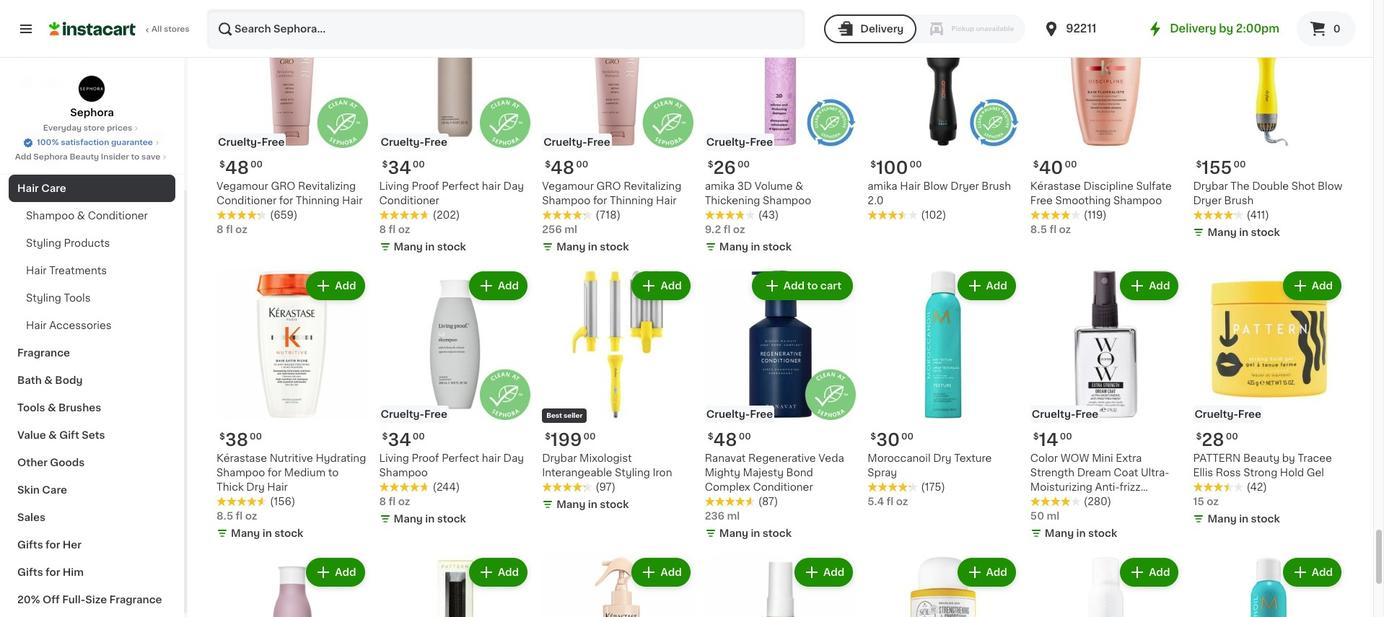 Task type: describe. For each thing, give the bounding box(es) containing it.
proof for conditioner
[[412, 181, 439, 192]]

hair inside the hair care 'link'
[[17, 183, 39, 194]]

buy it again
[[40, 48, 102, 58]]

thinning for (659)
[[296, 196, 340, 206]]

oz for kérastase discipline sulfate free smoothing shampoo
[[1060, 225, 1072, 235]]

treatment
[[1031, 497, 1083, 507]]

holiday party ready beauty
[[17, 129, 164, 139]]

product group containing 14
[[1031, 269, 1182, 544]]

00 for kérastase discipline sulfate free smoothing shampoo
[[1065, 161, 1078, 169]]

$ for color wow mini extra strength dream coat ultra- moisturizing anti-frizz treatment
[[1034, 432, 1040, 441]]

vegamour for conditioner
[[217, 181, 268, 192]]

34 for living proof perfect hair day conditioner
[[388, 160, 411, 176]]

$ for amika 3d volume & thickening shampoo
[[708, 161, 714, 169]]

thickening
[[705, 196, 761, 206]]

ready
[[91, 129, 124, 139]]

256 ml
[[542, 225, 578, 235]]

(43)
[[759, 210, 779, 220]]

skin
[[17, 485, 40, 495]]

100
[[877, 160, 909, 176]]

buy
[[40, 48, 61, 58]]

double
[[1253, 181, 1290, 192]]

for left her
[[46, 540, 60, 550]]

many for living proof perfect hair day conditioner
[[394, 242, 423, 252]]

8.5 for 40
[[1031, 225, 1048, 235]]

$ for kérastase discipline sulfate free smoothing shampoo
[[1034, 161, 1040, 169]]

mixologist
[[580, 453, 632, 463]]

256
[[542, 225, 562, 235]]

all
[[152, 25, 162, 33]]

00 for vegamour gro revitalizing conditioner for thinning hair
[[251, 161, 263, 169]]

ml for 50 ml
[[1047, 511, 1060, 521]]

many for ranavat regenerative veda mighty majesty bond complex conditioner
[[720, 528, 749, 539]]

goods
[[50, 458, 85, 468]]

amika hair blow dryer brush 2.0
[[868, 181, 1012, 206]]

(97)
[[596, 482, 616, 492]]

styling inside the drybar mixologist interangeable styling iron
[[615, 468, 650, 478]]

20%
[[17, 595, 40, 605]]

nutritive
[[270, 453, 313, 463]]

many for vegamour gro revitalizing shampoo for thinning hair
[[557, 242, 586, 252]]

regenerative
[[749, 453, 816, 463]]

many in stock down the (411)
[[1208, 228, 1281, 238]]

hold
[[1281, 468, 1305, 478]]

gifts for him link
[[9, 559, 175, 586]]

(659)
[[270, 210, 298, 220]]

tools & brushes link
[[9, 394, 175, 422]]

ultra-
[[1141, 468, 1170, 478]]

hair inside "vegamour gro revitalizing conditioner for thinning hair"
[[342, 196, 363, 206]]

in for ranavat regenerative veda mighty majesty bond complex conditioner
[[751, 528, 761, 539]]

other
[[17, 458, 48, 468]]

$ 26 00
[[708, 160, 750, 176]]

$ for drybar mixologist interangeable styling iron
[[545, 432, 551, 441]]

add sephora beauty insider to save link
[[15, 152, 169, 163]]

shampoo inside amika 3d volume & thickening shampoo
[[763, 196, 812, 206]]

fl for amika 3d volume & thickening shampoo
[[724, 225, 731, 235]]

shampoo inside vegamour gro revitalizing shampoo for thinning hair
[[542, 196, 591, 206]]

moroccanoil dry texture spray
[[868, 453, 992, 478]]

conditioner inside ranavat regenerative veda mighty majesty bond complex conditioner
[[753, 482, 813, 492]]

gro for shampoo
[[597, 181, 621, 192]]

styling products link
[[9, 230, 175, 257]]

in for living proof perfect hair day conditioner
[[425, 242, 435, 252]]

00 for amika hair blow dryer brush 2.0
[[910, 161, 922, 169]]

cruelty- for living proof perfect hair day shampoo
[[381, 409, 425, 419]]

sephora logo image
[[78, 75, 106, 103]]

product group containing 38
[[217, 269, 368, 544]]

8 fl oz for vegamour gro revitalizing conditioner for thinning hair
[[217, 225, 248, 235]]

amika 3d volume & thickening shampoo
[[705, 181, 812, 206]]

00 for ranavat regenerative veda mighty majesty bond complex conditioner
[[739, 432, 751, 441]]

stock down the (411)
[[1252, 228, 1281, 238]]

236
[[705, 511, 725, 521]]

guarantee
[[111, 139, 153, 147]]

8 fl oz for living proof perfect hair day conditioner
[[379, 225, 410, 235]]

value
[[17, 430, 46, 440]]

00 for pattern beauty by tracee ellis ross  strong hold gel
[[1226, 432, 1239, 441]]

blow inside amika hair blow dryer brush 2.0
[[924, 181, 949, 192]]

hair for living proof perfect hair day conditioner
[[482, 181, 501, 192]]

fl for kérastase discipline sulfate free smoothing shampoo
[[1050, 225, 1057, 235]]

veda
[[819, 453, 845, 463]]

pattern
[[1194, 453, 1241, 463]]

lists
[[40, 77, 65, 87]]

dryer inside drybar the double shot blow dryer brush
[[1194, 196, 1222, 206]]

1 vertical spatial fragrance
[[109, 595, 162, 605]]

add sephora beauty insider to save
[[15, 153, 160, 161]]

satisfaction
[[61, 139, 109, 147]]

product group containing 30
[[868, 269, 1019, 509]]

$ for living proof perfect hair day conditioner
[[382, 161, 388, 169]]

tools inside tools & brushes link
[[17, 403, 45, 413]]

kérastase for 40
[[1031, 181, 1082, 192]]

free for amika 3d volume & thickening shampoo
[[750, 137, 773, 148]]

$ for moroccanoil dry texture spray
[[871, 432, 877, 441]]

$ for drybar the double shot blow dryer brush
[[1197, 161, 1202, 169]]

makeup
[[17, 156, 59, 166]]

many in stock for kérastase nutritive hydrating shampoo for medium to thick dry hair
[[231, 528, 304, 539]]

value & gift sets link
[[9, 422, 175, 449]]

2:00pm
[[1237, 23, 1280, 34]]

0 horizontal spatial sephora
[[33, 153, 68, 161]]

bath & body link
[[9, 367, 175, 394]]

hair inside vegamour gro revitalizing shampoo for thinning hair
[[656, 196, 677, 206]]

blow inside drybar the double shot blow dryer brush
[[1318, 181, 1343, 192]]

thick
[[217, 482, 244, 492]]

him
[[63, 568, 84, 578]]

$ for kérastase nutritive hydrating shampoo for medium to thick dry hair
[[219, 432, 225, 441]]

product group containing 155
[[1194, 0, 1345, 243]]

tools & brushes
[[17, 403, 101, 413]]

many for living proof perfect hair day shampoo
[[394, 514, 423, 524]]

$ 34 00 for living proof perfect hair day shampoo
[[382, 432, 425, 448]]

shampoo inside kérastase nutritive hydrating shampoo for medium to thick dry hair
[[217, 468, 265, 478]]

in down the (411)
[[1240, 228, 1249, 238]]

for for (718)
[[593, 196, 608, 206]]

in for color wow mini extra strength dream coat ultra- moisturizing anti-frizz treatment
[[1077, 528, 1086, 539]]

store
[[84, 124, 105, 132]]

00 for moroccanoil dry texture spray
[[902, 432, 914, 441]]

vegamour for shampoo
[[542, 181, 594, 192]]

add to cart button
[[754, 273, 852, 299]]

conditioner up styling products link
[[88, 211, 148, 221]]

amika for 100
[[868, 181, 898, 192]]

tools inside styling tools link
[[64, 293, 91, 303]]

100% satisfaction guarantee button
[[22, 134, 162, 149]]

mighty
[[705, 468, 741, 478]]

stock for living proof perfect hair day shampoo
[[437, 514, 466, 524]]

many down the interangeable
[[557, 500, 586, 510]]

92211
[[1067, 23, 1097, 34]]

free for pattern beauty by tracee ellis ross  strong hold gel
[[1239, 409, 1262, 419]]

& for body
[[44, 375, 53, 386]]

(244)
[[433, 482, 460, 492]]

(175)
[[922, 482, 946, 492]]

to inside kérastase nutritive hydrating shampoo for medium to thick dry hair
[[328, 468, 339, 478]]

spray
[[868, 468, 898, 478]]

vegamour gro revitalizing conditioner for thinning hair
[[217, 181, 363, 206]]

48 for vegamour gro revitalizing shampoo for thinning hair
[[551, 160, 575, 176]]

wow
[[1061, 453, 1090, 463]]

conditioner inside "vegamour gro revitalizing conditioner for thinning hair"
[[217, 196, 277, 206]]

9.2 fl oz
[[705, 225, 746, 235]]

stores
[[164, 25, 190, 33]]

$ for living proof perfect hair day shampoo
[[382, 432, 388, 441]]

many down the
[[1208, 228, 1237, 238]]

service type group
[[825, 14, 1026, 43]]

styling for styling products
[[26, 238, 61, 248]]

holiday
[[17, 129, 58, 139]]

in for pattern beauty by tracee ellis ross  strong hold gel
[[1240, 514, 1249, 524]]

cruelty-free for vegamour gro revitalizing shampoo for thinning hair
[[544, 137, 611, 148]]

cruelty- for vegamour gro revitalizing conditioner for thinning hair
[[218, 137, 262, 148]]

14
[[1040, 432, 1059, 448]]

stock for kérastase nutritive hydrating shampoo for medium to thick dry hair
[[274, 528, 304, 539]]

(202)
[[433, 210, 460, 220]]

$ 28 00
[[1197, 432, 1239, 448]]

oz for vegamour gro revitalizing conditioner for thinning hair
[[235, 225, 248, 235]]

everyday store prices
[[43, 124, 132, 132]]

199
[[551, 432, 582, 448]]

styling tools
[[26, 293, 91, 303]]

thinning for (718)
[[610, 196, 654, 206]]

oz for living proof perfect hair day shampoo
[[398, 497, 410, 507]]

stock down (97)
[[600, 500, 629, 510]]

8 for living proof perfect hair day conditioner
[[379, 225, 386, 235]]

beauty inside pattern beauty by tracee ellis ross  strong hold gel
[[1244, 453, 1280, 463]]

many for amika 3d volume & thickening shampoo
[[720, 242, 749, 252]]

dry inside kérastase nutritive hydrating shampoo for medium to thick dry hair
[[246, 482, 265, 492]]

brush inside amika hair blow dryer brush 2.0
[[982, 181, 1012, 192]]

shampoo inside living proof perfect hair day shampoo
[[379, 468, 428, 478]]

(102)
[[922, 210, 947, 220]]

again
[[73, 48, 102, 58]]

pattern beauty by tracee ellis ross  strong hold gel
[[1194, 453, 1333, 478]]

strong
[[1244, 468, 1278, 478]]

living proof perfect hair day conditioner
[[379, 181, 524, 206]]

the
[[1231, 181, 1250, 192]]

oz for amika 3d volume & thickening shampoo
[[733, 225, 746, 235]]

$ 155 00
[[1197, 160, 1247, 176]]

0 button
[[1297, 12, 1357, 46]]

moroccanoil
[[868, 453, 931, 463]]

oz for moroccanoil dry texture spray
[[897, 497, 909, 507]]

brush inside drybar the double shot blow dryer brush
[[1225, 196, 1254, 206]]

38
[[225, 432, 248, 448]]

hair inside hair treatments link
[[26, 266, 47, 276]]

cruelty- for pattern beauty by tracee ellis ross  strong hold gel
[[1195, 409, 1239, 419]]

all stores link
[[49, 9, 191, 49]]

1 vertical spatial beauty
[[70, 153, 99, 161]]

in for amika 3d volume & thickening shampoo
[[751, 242, 761, 252]]

perfect for (202)
[[442, 181, 480, 192]]



Task type: locate. For each thing, give the bounding box(es) containing it.
for inside "vegamour gro revitalizing conditioner for thinning hair"
[[279, 196, 293, 206]]

value & gift sets
[[17, 430, 105, 440]]

1 horizontal spatial vegamour
[[542, 181, 594, 192]]

cruelty- up $ 14 00
[[1032, 409, 1076, 419]]

by up hold
[[1283, 453, 1296, 463]]

in for vegamour gro revitalizing shampoo for thinning hair
[[588, 242, 598, 252]]

50
[[1031, 511, 1045, 521]]

product group containing 26
[[705, 0, 857, 257]]

$ 48 00 for ranavat regenerative veda mighty majesty bond complex conditioner
[[708, 432, 751, 448]]

free for vegamour gro revitalizing shampoo for thinning hair
[[587, 137, 611, 148]]

2 gifts from the top
[[17, 568, 43, 578]]

2 blow from the left
[[1318, 181, 1343, 192]]

stock down '(42)'
[[1252, 514, 1281, 524]]

sephora down 100%
[[33, 153, 68, 161]]

hair for living proof perfect hair day shampoo
[[482, 453, 501, 463]]

many in stock for color wow mini extra strength dream coat ultra- moisturizing anti-frizz treatment
[[1045, 528, 1118, 539]]

1 vertical spatial brush
[[1225, 196, 1254, 206]]

0 vertical spatial brush
[[982, 181, 1012, 192]]

cruelty- up ranavat
[[707, 409, 750, 419]]

1 vertical spatial hair
[[482, 453, 501, 463]]

2 horizontal spatial ml
[[1047, 511, 1060, 521]]

drybar inside the drybar mixologist interangeable styling iron
[[542, 453, 577, 463]]

0 horizontal spatial kérastase
[[217, 453, 267, 463]]

care right skin
[[42, 485, 67, 495]]

beauty up strong
[[1244, 453, 1280, 463]]

cruelty-free for pattern beauty by tracee ellis ross  strong hold gel
[[1195, 409, 1262, 419]]

$ for vegamour gro revitalizing conditioner for thinning hair
[[219, 161, 225, 169]]

48 up vegamour gro revitalizing shampoo for thinning hair
[[551, 160, 575, 176]]

1 vertical spatial living
[[379, 453, 409, 463]]

cruelty-free
[[218, 137, 285, 148], [544, 137, 611, 148], [381, 137, 448, 148], [707, 137, 773, 148], [381, 409, 448, 419], [707, 409, 773, 419], [1032, 409, 1099, 419], [1195, 409, 1262, 419]]

prices
[[107, 124, 132, 132]]

vegamour inside vegamour gro revitalizing shampoo for thinning hair
[[542, 181, 594, 192]]

to inside add sephora beauty insider to save link
[[131, 153, 140, 161]]

many for kérastase nutritive hydrating shampoo for medium to thick dry hair
[[231, 528, 260, 539]]

many in stock down (43)
[[720, 242, 792, 252]]

best
[[547, 412, 562, 419]]

00 inside $ 14 00
[[1060, 432, 1073, 441]]

oz down kérastase nutritive hydrating shampoo for medium to thick dry hair
[[245, 511, 257, 521]]

gifts down sales
[[17, 540, 43, 550]]

revitalizing for vegamour gro revitalizing shampoo for thinning hair
[[624, 181, 682, 192]]

amika
[[868, 181, 898, 192], [705, 181, 735, 192]]

ml right 256
[[565, 225, 578, 235]]

in down (244)
[[425, 514, 435, 524]]

$ inside $ 30 00
[[871, 432, 877, 441]]

2 vertical spatial beauty
[[1244, 453, 1280, 463]]

fl for moroccanoil dry texture spray
[[887, 497, 894, 507]]

1 vertical spatial 34
[[388, 432, 411, 448]]

hair accessories link
[[9, 312, 175, 339]]

coat
[[1114, 468, 1139, 478]]

1 thinning from the left
[[296, 196, 340, 206]]

8 for living proof perfect hair day shampoo
[[379, 497, 386, 507]]

2 horizontal spatial beauty
[[1244, 453, 1280, 463]]

8 fl oz down "vegamour gro revitalizing conditioner for thinning hair"
[[217, 225, 248, 235]]

1 perfect from the top
[[442, 181, 480, 192]]

gifts for gifts for her
[[17, 540, 43, 550]]

revitalizing
[[298, 181, 356, 192], [624, 181, 682, 192]]

many in stock for living proof perfect hair day shampoo
[[394, 514, 466, 524]]

fl for living proof perfect hair day shampoo
[[389, 497, 396, 507]]

texture
[[955, 453, 992, 463]]

sales link
[[9, 504, 175, 531]]

delivery for delivery by 2:00pm
[[1171, 23, 1217, 34]]

8.5 down thick
[[217, 511, 233, 521]]

$ inside $ 14 00
[[1034, 432, 1040, 441]]

kérastase down $ 38 00
[[217, 453, 267, 463]]

2 vegamour from the left
[[542, 181, 594, 192]]

accessories
[[49, 321, 112, 331]]

2 perfect from the top
[[442, 453, 480, 463]]

cruelty-free for ranavat regenerative veda mighty majesty bond complex conditioner
[[707, 409, 773, 419]]

2 $ 34 00 from the top
[[382, 432, 425, 448]]

tools up value
[[17, 403, 45, 413]]

1 horizontal spatial 8.5
[[1031, 225, 1048, 235]]

product group
[[217, 0, 368, 237], [379, 0, 531, 257], [542, 0, 694, 257], [705, 0, 857, 257], [868, 0, 1019, 223], [1031, 0, 1182, 237], [1194, 0, 1345, 243], [217, 269, 368, 544], [379, 269, 531, 529], [542, 269, 694, 515], [705, 269, 857, 544], [868, 269, 1019, 509], [1031, 269, 1182, 544], [1194, 269, 1345, 529], [217, 555, 368, 617], [379, 555, 531, 617], [542, 555, 694, 617], [705, 555, 857, 617], [868, 555, 1019, 617], [1031, 555, 1182, 617], [1194, 555, 1345, 617]]

oz right 9.2
[[733, 225, 746, 235]]

34 up living proof perfect hair day shampoo at the left bottom of page
[[388, 432, 411, 448]]

cruelty-free for color wow mini extra strength dream coat ultra- moisturizing anti-frizz treatment
[[1032, 409, 1099, 419]]

0
[[1334, 24, 1341, 34]]

34 for living proof perfect hair day shampoo
[[388, 432, 411, 448]]

00 inside $ 100 00
[[910, 161, 922, 169]]

0 horizontal spatial 8.5
[[217, 511, 233, 521]]

smoothing
[[1056, 196, 1111, 206]]

beauty down satisfaction
[[70, 153, 99, 161]]

care down 'makeup'
[[41, 183, 66, 194]]

1 $ 34 00 from the top
[[382, 160, 425, 176]]

many in stock for amika 3d volume & thickening shampoo
[[720, 242, 792, 252]]

00 for color wow mini extra strength dream coat ultra- moisturizing anti-frizz treatment
[[1060, 432, 1073, 441]]

holiday party ready beauty link
[[9, 120, 175, 147]]

1 vertical spatial $ 34 00
[[382, 432, 425, 448]]

Search field
[[208, 10, 805, 48]]

2 revitalizing from the left
[[624, 181, 682, 192]]

skin care
[[17, 485, 67, 495]]

1 vertical spatial care
[[42, 485, 67, 495]]

8.5 down 40
[[1031, 225, 1048, 235]]

2 gro from the left
[[597, 181, 621, 192]]

0 horizontal spatial blow
[[924, 181, 949, 192]]

1 horizontal spatial 8.5 fl oz
[[1031, 225, 1072, 235]]

perfect inside living proof perfect hair day conditioner
[[442, 181, 480, 192]]

00 for drybar mixologist interangeable styling iron
[[584, 432, 596, 441]]

155
[[1202, 160, 1233, 176]]

0 horizontal spatial tools
[[17, 403, 45, 413]]

0 horizontal spatial to
[[131, 153, 140, 161]]

00 up "vegamour gro revitalizing conditioner for thinning hair"
[[251, 161, 263, 169]]

1 horizontal spatial kérastase
[[1031, 181, 1082, 192]]

for left him
[[46, 568, 60, 578]]

dry inside moroccanoil dry texture spray
[[934, 453, 952, 463]]

8 for vegamour gro revitalizing conditioner for thinning hair
[[217, 225, 224, 235]]

1 horizontal spatial dryer
[[1194, 196, 1222, 206]]

(42)
[[1247, 482, 1268, 492]]

other goods link
[[9, 449, 175, 477]]

00 up the
[[1234, 161, 1247, 169]]

free up regenerative
[[750, 409, 773, 419]]

1 horizontal spatial thinning
[[610, 196, 654, 206]]

drybar inside drybar the double shot blow dryer brush
[[1194, 181, 1229, 192]]

None search field
[[206, 9, 806, 49]]

00 for living proof perfect hair day conditioner
[[413, 161, 425, 169]]

shampoo & conditioner link
[[9, 202, 175, 230]]

oz right 15
[[1207, 497, 1219, 507]]

cruelty- for color wow mini extra strength dream coat ultra- moisturizing anti-frizz treatment
[[1032, 409, 1076, 419]]

0 horizontal spatial ml
[[565, 225, 578, 235]]

0 horizontal spatial $ 48 00
[[219, 160, 263, 176]]

gro inside vegamour gro revitalizing shampoo for thinning hair
[[597, 181, 621, 192]]

0 horizontal spatial drybar
[[542, 453, 577, 463]]

$ inside $ 26 00
[[708, 161, 714, 169]]

in down '(42)'
[[1240, 514, 1249, 524]]

fragrance link
[[9, 339, 175, 367]]

fragrance right size
[[109, 595, 162, 605]]

stock for living proof perfect hair day conditioner
[[437, 242, 466, 252]]

fragrance
[[17, 348, 70, 358], [109, 595, 162, 605]]

delivery inside "button"
[[861, 24, 904, 34]]

in down (43)
[[751, 242, 761, 252]]

hair care link
[[9, 175, 175, 202]]

oz for kérastase nutritive hydrating shampoo for medium to thick dry hair
[[245, 511, 257, 521]]

gifts
[[17, 540, 43, 550], [17, 568, 43, 578]]

cruelty-free for living proof perfect hair day shampoo
[[381, 409, 448, 419]]

2 vertical spatial to
[[328, 468, 339, 478]]

1 vertical spatial proof
[[412, 453, 439, 463]]

in for living proof perfect hair day shampoo
[[425, 514, 435, 524]]

cruelty-free up living proof perfect hair day conditioner
[[381, 137, 448, 148]]

2 horizontal spatial 48
[[714, 432, 738, 448]]

1 amika from the left
[[868, 181, 898, 192]]

$
[[219, 161, 225, 169], [545, 161, 551, 169], [871, 161, 877, 169], [382, 161, 388, 169], [708, 161, 714, 169], [1034, 161, 1040, 169], [1197, 161, 1202, 169], [219, 432, 225, 441], [545, 432, 551, 441], [871, 432, 877, 441], [382, 432, 388, 441], [708, 432, 714, 441], [1034, 432, 1040, 441], [1197, 432, 1202, 441]]

1 horizontal spatial by
[[1283, 453, 1296, 463]]

living proof perfect hair day shampoo
[[379, 453, 524, 478]]

many in stock down '(42)'
[[1208, 514, 1281, 524]]

00 right 26
[[738, 161, 750, 169]]

0 vertical spatial to
[[131, 153, 140, 161]]

0 vertical spatial proof
[[412, 181, 439, 192]]

stock for ranavat regenerative veda mighty majesty bond complex conditioner
[[763, 528, 792, 539]]

fl down thick
[[236, 511, 243, 521]]

0 vertical spatial care
[[41, 183, 66, 194]]

1 vertical spatial sephora
[[33, 153, 68, 161]]

many in stock for living proof perfect hair day conditioner
[[394, 242, 466, 252]]

1 horizontal spatial gro
[[597, 181, 621, 192]]

1 horizontal spatial to
[[328, 468, 339, 478]]

1 horizontal spatial revitalizing
[[624, 181, 682, 192]]

00 up living proof perfect hair day conditioner
[[413, 161, 425, 169]]

00 right "28"
[[1226, 432, 1239, 441]]

proof inside living proof perfect hair day shampoo
[[412, 453, 439, 463]]

cruelty- up vegamour gro revitalizing shampoo for thinning hair
[[544, 137, 587, 148]]

free for living proof perfect hair day conditioner
[[425, 137, 448, 148]]

48 for vegamour gro revitalizing conditioner for thinning hair
[[225, 160, 249, 176]]

$ 34 00 up living proof perfect hair day conditioner
[[382, 160, 425, 176]]

1 horizontal spatial drybar
[[1194, 181, 1229, 192]]

conditioner inside living proof perfect hair day conditioner
[[379, 196, 440, 206]]

0 vertical spatial 8.5
[[1031, 225, 1048, 235]]

0 vertical spatial dry
[[934, 453, 952, 463]]

1 vertical spatial styling
[[26, 293, 61, 303]]

2 day from the top
[[504, 453, 524, 463]]

0 horizontal spatial fragrance
[[17, 348, 70, 358]]

ml for 236 ml
[[727, 511, 740, 521]]

0 vertical spatial beauty
[[127, 129, 164, 139]]

many in stock for ranavat regenerative veda mighty majesty bond complex conditioner
[[720, 528, 792, 539]]

0 vertical spatial sephora
[[70, 108, 114, 118]]

1 blow from the left
[[924, 181, 949, 192]]

2 proof from the top
[[412, 453, 439, 463]]

many down living proof perfect hair day shampoo at the left bottom of page
[[394, 514, 423, 524]]

0 vertical spatial gifts
[[17, 540, 43, 550]]

gift
[[59, 430, 79, 440]]

instacart logo image
[[49, 20, 136, 38]]

$ 34 00 up living proof perfect hair day shampoo at the left bottom of page
[[382, 432, 425, 448]]

00 inside $ 28 00
[[1226, 432, 1239, 441]]

product group containing 28
[[1194, 269, 1345, 529]]

product group containing 40
[[1031, 0, 1182, 237]]

0 horizontal spatial 48
[[225, 160, 249, 176]]

8 fl oz down living proof perfect hair day conditioner
[[379, 225, 410, 235]]

$ inside $ 28 00
[[1197, 432, 1202, 441]]

0 vertical spatial living
[[379, 181, 409, 192]]

8.5 fl oz for 38
[[217, 511, 257, 521]]

sephora link
[[70, 75, 114, 120]]

free for vegamour gro revitalizing conditioner for thinning hair
[[262, 137, 285, 148]]

8 fl oz
[[217, 225, 248, 235], [379, 225, 410, 235], [379, 497, 410, 507]]

free for ranavat regenerative veda mighty majesty bond complex conditioner
[[750, 409, 773, 419]]

kérastase down $ 40 00 on the top right of page
[[1031, 181, 1082, 192]]

$ 48 00
[[219, 160, 263, 176], [545, 160, 589, 176], [708, 432, 751, 448]]

1 horizontal spatial sephora
[[70, 108, 114, 118]]

0 horizontal spatial amika
[[705, 181, 735, 192]]

8.5 for 38
[[217, 511, 233, 521]]

for inside kérastase nutritive hydrating shampoo for medium to thick dry hair
[[268, 468, 282, 478]]

& down bath & body
[[48, 403, 56, 413]]

1 vertical spatial gifts
[[17, 568, 43, 578]]

many down the 256 ml
[[557, 242, 586, 252]]

cruelty-
[[218, 137, 262, 148], [544, 137, 587, 148], [381, 137, 425, 148], [707, 137, 750, 148], [381, 409, 425, 419], [707, 409, 750, 419], [1032, 409, 1076, 419], [1195, 409, 1239, 419]]

many in stock down (280)
[[1045, 528, 1118, 539]]

fl for kérastase nutritive hydrating shampoo for medium to thick dry hair
[[236, 511, 243, 521]]

00 inside $ 26 00
[[738, 161, 750, 169]]

to inside add to cart button
[[808, 281, 818, 291]]

styling left iron
[[615, 468, 650, 478]]

hair
[[482, 181, 501, 192], [482, 453, 501, 463]]

free up vegamour gro revitalizing shampoo for thinning hair
[[587, 137, 611, 148]]

00 for kérastase nutritive hydrating shampoo for medium to thick dry hair
[[250, 432, 262, 441]]

$ 30 00
[[871, 432, 914, 448]]

in down the (202)
[[425, 242, 435, 252]]

$ for ranavat regenerative veda mighty majesty bond complex conditioner
[[708, 432, 714, 441]]

product group containing 100
[[868, 0, 1019, 223]]

save
[[141, 153, 160, 161]]

beauty up save
[[127, 129, 164, 139]]

00 up vegamour gro revitalizing shampoo for thinning hair
[[576, 161, 589, 169]]

& inside amika 3d volume & thickening shampoo
[[796, 181, 804, 192]]

0 horizontal spatial gro
[[271, 181, 296, 192]]

perfect
[[442, 181, 480, 192], [442, 453, 480, 463]]

discipline
[[1084, 181, 1134, 192]]

shampoo
[[542, 196, 591, 206], [763, 196, 812, 206], [1114, 196, 1163, 206], [26, 211, 75, 221], [217, 468, 265, 478], [379, 468, 428, 478]]

fl down smoothing
[[1050, 225, 1057, 235]]

to left cart in the right top of the page
[[808, 281, 818, 291]]

stock for vegamour gro revitalizing shampoo for thinning hair
[[600, 242, 629, 252]]

stock down (43)
[[763, 242, 792, 252]]

1 proof from the top
[[412, 181, 439, 192]]

perfect up the (202)
[[442, 181, 480, 192]]

styling down hair treatments at the top of page
[[26, 293, 61, 303]]

1 revitalizing from the left
[[298, 181, 356, 192]]

hair inside amika hair blow dryer brush 2.0
[[901, 181, 921, 192]]

2 living from the top
[[379, 453, 409, 463]]

00 for amika 3d volume & thickening shampoo
[[738, 161, 750, 169]]

gro
[[271, 181, 296, 192], [597, 181, 621, 192]]

1 vertical spatial kérastase
[[217, 453, 267, 463]]

2 horizontal spatial $ 48 00
[[708, 432, 751, 448]]

50 ml
[[1031, 511, 1060, 521]]

by inside pattern beauty by tracee ellis ross  strong hold gel
[[1283, 453, 1296, 463]]

8.5 fl oz for 40
[[1031, 225, 1072, 235]]

1 vertical spatial by
[[1283, 453, 1296, 463]]

0 horizontal spatial beauty
[[70, 153, 99, 161]]

2 horizontal spatial to
[[808, 281, 818, 291]]

care for skin care
[[42, 485, 67, 495]]

cruelty- for amika 3d volume & thickening shampoo
[[707, 137, 750, 148]]

1 vertical spatial day
[[504, 453, 524, 463]]

0 horizontal spatial vegamour
[[217, 181, 268, 192]]

free for living proof perfect hair day shampoo
[[425, 409, 448, 419]]

$ 38 00
[[219, 432, 262, 448]]

$ inside $ 40 00
[[1034, 161, 1040, 169]]

by
[[1220, 23, 1234, 34], [1283, 453, 1296, 463]]

delivery by 2:00pm link
[[1147, 20, 1280, 38]]

8 fl oz for living proof perfect hair day shampoo
[[379, 497, 410, 507]]

proof for shampoo
[[412, 453, 439, 463]]

$ 40 00
[[1034, 160, 1078, 176]]

1 horizontal spatial blow
[[1318, 181, 1343, 192]]

00 inside $ 38 00
[[250, 432, 262, 441]]

$ 100 00
[[871, 160, 922, 176]]

gro inside "vegamour gro revitalizing conditioner for thinning hair"
[[271, 181, 296, 192]]

ml right "236"
[[727, 511, 740, 521]]

ranavat regenerative veda mighty majesty bond complex conditioner
[[705, 453, 845, 492]]

majesty
[[743, 468, 784, 478]]

living inside living proof perfect hair day conditioner
[[379, 181, 409, 192]]

hair inside living proof perfect hair day conditioner
[[482, 181, 501, 192]]

fl right 9.2
[[724, 225, 731, 235]]

0 vertical spatial 8.5 fl oz
[[1031, 225, 1072, 235]]

revitalizing inside vegamour gro revitalizing shampoo for thinning hair
[[624, 181, 682, 192]]

for for (659)
[[279, 196, 293, 206]]

full-
[[62, 595, 85, 605]]

00 right 199
[[584, 432, 596, 441]]

many down the 9.2 fl oz
[[720, 242, 749, 252]]

buy it again link
[[9, 39, 175, 68]]

add inside button
[[784, 281, 805, 291]]

0 horizontal spatial delivery
[[861, 24, 904, 34]]

0 vertical spatial dryer
[[951, 181, 980, 192]]

kérastase nutritive hydrating shampoo for medium to thick dry hair
[[217, 453, 366, 492]]

revitalizing inside "vegamour gro revitalizing conditioner for thinning hair"
[[298, 181, 356, 192]]

styling for styling tools
[[26, 293, 61, 303]]

product group containing 199
[[542, 269, 694, 515]]

(280)
[[1084, 497, 1112, 507]]

0 vertical spatial 34
[[388, 160, 411, 176]]

care inside 'link'
[[41, 183, 66, 194]]

hair inside living proof perfect hair day shampoo
[[482, 453, 501, 463]]

$ inside the $ 155 00
[[1197, 161, 1202, 169]]

anti-
[[1096, 482, 1120, 492]]

vegamour inside "vegamour gro revitalizing conditioner for thinning hair"
[[217, 181, 268, 192]]

amika inside amika hair blow dryer brush 2.0
[[868, 181, 898, 192]]

amika down 26
[[705, 181, 735, 192]]

00 right 14
[[1060, 432, 1073, 441]]

$ for vegamour gro revitalizing shampoo for thinning hair
[[545, 161, 551, 169]]

&
[[796, 181, 804, 192], [77, 211, 85, 221], [44, 375, 53, 386], [48, 403, 56, 413], [48, 430, 57, 440]]

& right volume
[[796, 181, 804, 192]]

0 vertical spatial kérastase
[[1031, 181, 1082, 192]]

cruelty-free up "vegamour gro revitalizing conditioner for thinning hair"
[[218, 137, 285, 148]]

hair inside hair accessories link
[[26, 321, 47, 331]]

0 vertical spatial by
[[1220, 23, 1234, 34]]

hair inside kérastase nutritive hydrating shampoo for medium to thick dry hair
[[267, 482, 288, 492]]

drybar for 155
[[1194, 181, 1229, 192]]

1 horizontal spatial delivery
[[1171, 23, 1217, 34]]

proof inside living proof perfect hair day conditioner
[[412, 181, 439, 192]]

$ 48 00 up "vegamour gro revitalizing conditioner for thinning hair"
[[219, 160, 263, 176]]

dream
[[1078, 468, 1112, 478]]

1 horizontal spatial tools
[[64, 293, 91, 303]]

perfect inside living proof perfect hair day shampoo
[[442, 453, 480, 463]]

sephora up store
[[70, 108, 114, 118]]

strength
[[1031, 468, 1075, 478]]

00 inside $ 40 00
[[1065, 161, 1078, 169]]

living for living proof perfect hair day conditioner
[[379, 181, 409, 192]]

many in stock
[[1208, 228, 1281, 238], [557, 242, 629, 252], [394, 242, 466, 252], [720, 242, 792, 252], [557, 500, 629, 510], [394, 514, 466, 524], [1208, 514, 1281, 524], [231, 528, 304, 539], [720, 528, 792, 539], [1045, 528, 1118, 539]]

0 horizontal spatial dryer
[[951, 181, 980, 192]]

kérastase inside the kérastase discipline sulfate free smoothing shampoo
[[1031, 181, 1082, 192]]

0 vertical spatial tools
[[64, 293, 91, 303]]

& up products
[[77, 211, 85, 221]]

to
[[131, 153, 140, 161], [808, 281, 818, 291], [328, 468, 339, 478]]

2 vertical spatial styling
[[615, 468, 650, 478]]

0 vertical spatial $ 34 00
[[382, 160, 425, 176]]

stock down (156)
[[274, 528, 304, 539]]

cruelty-free up $ 14 00
[[1032, 409, 1099, 419]]

0 vertical spatial day
[[504, 181, 524, 192]]

5.4
[[868, 497, 885, 507]]

1 vertical spatial to
[[808, 281, 818, 291]]

$ inside $ 38 00
[[219, 432, 225, 441]]

for up the (659)
[[279, 196, 293, 206]]

1 vertical spatial tools
[[17, 403, 45, 413]]

1 horizontal spatial $ 48 00
[[545, 160, 589, 176]]

many in stock down (244)
[[394, 514, 466, 524]]

2 hair from the top
[[482, 453, 501, 463]]

gifts for her
[[17, 540, 82, 550]]

$ 48 00 for vegamour gro revitalizing shampoo for thinning hair
[[545, 160, 589, 176]]

1 vegamour from the left
[[217, 181, 268, 192]]

all stores
[[152, 25, 190, 33]]

1 vertical spatial 8.5 fl oz
[[217, 511, 257, 521]]

dry up (175)
[[934, 453, 952, 463]]

oz right 5.4
[[897, 497, 909, 507]]

1 horizontal spatial amika
[[868, 181, 898, 192]]

for inside vegamour gro revitalizing shampoo for thinning hair
[[593, 196, 608, 206]]

0 vertical spatial styling
[[26, 238, 61, 248]]

0 vertical spatial perfect
[[442, 181, 480, 192]]

2 34 from the top
[[388, 432, 411, 448]]

236 ml
[[705, 511, 740, 521]]

many in stock down (718)
[[557, 242, 629, 252]]

1 gro from the left
[[271, 181, 296, 192]]

drybar down 199
[[542, 453, 577, 463]]

fl down living proof perfect hair day conditioner
[[389, 225, 396, 235]]

34 up living proof perfect hair day conditioner
[[388, 160, 411, 176]]

100%
[[37, 139, 59, 147]]

delivery for delivery
[[861, 24, 904, 34]]

delivery by 2:00pm
[[1171, 23, 1280, 34]]

cruelty- up living proof perfect hair day shampoo at the left bottom of page
[[381, 409, 425, 419]]

0 vertical spatial fragrance
[[17, 348, 70, 358]]

hair accessories
[[26, 321, 112, 331]]

0 horizontal spatial brush
[[982, 181, 1012, 192]]

stock
[[1252, 228, 1281, 238], [600, 242, 629, 252], [437, 242, 466, 252], [763, 242, 792, 252], [600, 500, 629, 510], [437, 514, 466, 524], [1252, 514, 1281, 524], [274, 528, 304, 539], [763, 528, 792, 539], [1089, 528, 1118, 539]]

in for kérastase nutritive hydrating shampoo for medium to thick dry hair
[[263, 528, 272, 539]]

for inside "link"
[[46, 568, 60, 578]]

blow right shot
[[1318, 181, 1343, 192]]

shampoo inside the kérastase discipline sulfate free smoothing shampoo
[[1114, 196, 1163, 206]]

cruelty- for vegamour gro revitalizing shampoo for thinning hair
[[544, 137, 587, 148]]

for for (156)
[[268, 468, 282, 478]]

kérastase for 38
[[217, 453, 267, 463]]

1 horizontal spatial dry
[[934, 453, 952, 463]]

brush
[[982, 181, 1012, 192], [1225, 196, 1254, 206]]

15 oz
[[1194, 497, 1219, 507]]

0 horizontal spatial 8.5 fl oz
[[217, 511, 257, 521]]

add
[[335, 9, 356, 19], [498, 9, 519, 19], [661, 9, 682, 19], [824, 9, 845, 19], [987, 9, 1008, 19], [1150, 9, 1171, 19], [1312, 9, 1334, 19], [15, 153, 32, 161], [335, 281, 356, 291], [498, 281, 519, 291], [661, 281, 682, 291], [784, 281, 805, 291], [987, 281, 1008, 291], [1150, 281, 1171, 291], [1312, 281, 1334, 291], [335, 567, 356, 578], [498, 567, 519, 578], [661, 567, 682, 578], [824, 567, 845, 578], [987, 567, 1008, 578], [1150, 567, 1171, 578], [1312, 567, 1334, 578]]

00 inside $ 199 00
[[584, 432, 596, 441]]

$ 34 00 for living proof perfect hair day conditioner
[[382, 160, 425, 176]]

8.5 fl oz down smoothing
[[1031, 225, 1072, 235]]

gifts for him
[[17, 568, 84, 578]]

oz for living proof perfect hair day conditioner
[[398, 225, 410, 235]]

in down (97)
[[588, 500, 598, 510]]

(156)
[[270, 497, 296, 507]]

$ 48 00 up vegamour gro revitalizing shampoo for thinning hair
[[545, 160, 589, 176]]

revitalizing for vegamour gro revitalizing conditioner for thinning hair
[[298, 181, 356, 192]]

many for pattern beauty by tracee ellis ross  strong hold gel
[[1208, 514, 1237, 524]]

conditioner up the (202)
[[379, 196, 440, 206]]

oz down living proof perfect hair day conditioner
[[398, 225, 410, 235]]

stock down (280)
[[1089, 528, 1118, 539]]

0 vertical spatial drybar
[[1194, 181, 1229, 192]]

amika for 26
[[705, 181, 735, 192]]

perfect up (244)
[[442, 453, 480, 463]]

oz down smoothing
[[1060, 225, 1072, 235]]

care for hair care
[[41, 183, 66, 194]]

cruelty- up $ 28 00
[[1195, 409, 1239, 419]]

free up living proof perfect hair day shampoo at the left bottom of page
[[425, 409, 448, 419]]

in down (87)
[[751, 528, 761, 539]]

$ for pattern beauty by tracee ellis ross  strong hold gel
[[1197, 432, 1202, 441]]

00 inside the $ 155 00
[[1234, 161, 1247, 169]]

1 living from the top
[[379, 181, 409, 192]]

ranavat
[[705, 453, 746, 463]]

thinning inside "vegamour gro revitalizing conditioner for thinning hair"
[[296, 196, 340, 206]]

2 thinning from the left
[[610, 196, 654, 206]]

size
[[85, 595, 107, 605]]

1 horizontal spatial 48
[[551, 160, 575, 176]]

(718)
[[596, 210, 621, 220]]

bond
[[787, 468, 814, 478]]

best seller
[[547, 412, 583, 419]]

48 for ranavat regenerative veda mighty majesty bond complex conditioner
[[714, 432, 738, 448]]

1 vertical spatial dryer
[[1194, 196, 1222, 206]]

many in stock for vegamour gro revitalizing shampoo for thinning hair
[[557, 242, 629, 252]]

gifts inside "link"
[[17, 568, 43, 578]]

5.4 fl oz
[[868, 497, 909, 507]]

amika inside amika 3d volume & thickening shampoo
[[705, 181, 735, 192]]

dryer inside amika hair blow dryer brush 2.0
[[951, 181, 980, 192]]

fl right 5.4
[[887, 497, 894, 507]]

color
[[1031, 453, 1059, 463]]

1 day from the top
[[504, 181, 524, 192]]

ross
[[1216, 468, 1242, 478]]

00 right 30
[[902, 432, 914, 441]]

tools down the treatments
[[64, 293, 91, 303]]

free up "vegamour gro revitalizing conditioner for thinning hair"
[[262, 137, 285, 148]]

0 horizontal spatial by
[[1220, 23, 1234, 34]]

0 horizontal spatial dry
[[246, 482, 265, 492]]

bath
[[17, 375, 42, 386]]

1 vertical spatial drybar
[[542, 453, 577, 463]]

1 vertical spatial dry
[[246, 482, 265, 492]]

to down hydrating
[[328, 468, 339, 478]]

stock down the (202)
[[437, 242, 466, 252]]

bath & body
[[17, 375, 83, 386]]

stock for amika 3d volume & thickening shampoo
[[763, 242, 792, 252]]

free inside the kérastase discipline sulfate free smoothing shampoo
[[1031, 196, 1053, 206]]

1 34 from the top
[[388, 160, 411, 176]]

1 vertical spatial 8.5
[[217, 511, 233, 521]]

1 horizontal spatial beauty
[[127, 129, 164, 139]]

0 vertical spatial hair
[[482, 181, 501, 192]]

00 for vegamour gro revitalizing shampoo for thinning hair
[[576, 161, 589, 169]]

drybar for 199
[[542, 453, 577, 463]]

iron
[[653, 468, 673, 478]]

styling products
[[26, 238, 110, 248]]

00 up ranavat
[[739, 432, 751, 441]]

$ inside $ 199 00
[[545, 432, 551, 441]]

ml inside product group
[[1047, 511, 1060, 521]]

1 gifts from the top
[[17, 540, 43, 550]]

living inside living proof perfect hair day shampoo
[[379, 453, 409, 463]]

kérastase inside kérastase nutritive hydrating shampoo for medium to thick dry hair
[[217, 453, 267, 463]]

8.5 fl oz down thick
[[217, 511, 257, 521]]

moisturizing
[[1031, 482, 1093, 492]]

sales
[[17, 513, 46, 523]]

0 horizontal spatial thinning
[[296, 196, 340, 206]]

many in stock down the (202)
[[394, 242, 466, 252]]

1 vertical spatial perfect
[[442, 453, 480, 463]]

1 horizontal spatial fragrance
[[109, 595, 162, 605]]

day inside living proof perfect hair day shampoo
[[504, 453, 524, 463]]

thinning inside vegamour gro revitalizing shampoo for thinning hair
[[610, 196, 654, 206]]

add button
[[308, 1, 364, 27], [471, 1, 526, 27], [634, 1, 689, 27], [796, 1, 852, 27], [959, 1, 1015, 27], [1122, 1, 1178, 27], [1285, 1, 1341, 27], [308, 273, 364, 299], [471, 273, 526, 299], [634, 273, 689, 299], [959, 273, 1015, 299], [1122, 273, 1178, 299], [1285, 273, 1341, 299], [308, 560, 364, 585], [471, 560, 526, 585], [634, 560, 689, 585], [796, 560, 852, 585], [959, 560, 1015, 585], [1122, 560, 1178, 585], [1285, 560, 1341, 585]]

1 hair from the top
[[482, 181, 501, 192]]

day inside living proof perfect hair day conditioner
[[504, 181, 524, 192]]

1 horizontal spatial ml
[[727, 511, 740, 521]]

& inside 'link'
[[48, 430, 57, 440]]

cruelty- for ranavat regenerative veda mighty majesty bond complex conditioner
[[707, 409, 750, 419]]

products
[[64, 238, 110, 248]]

many for color wow mini extra strength dream coat ultra- moisturizing anti-frizz treatment
[[1045, 528, 1074, 539]]

$ 48 00 for vegamour gro revitalizing conditioner for thinning hair
[[219, 160, 263, 176]]

1 horizontal spatial brush
[[1225, 196, 1254, 206]]

$ inside $ 100 00
[[871, 161, 877, 169]]

everyday store prices link
[[43, 123, 141, 134]]

$ for amika hair blow dryer brush 2.0
[[871, 161, 877, 169]]

00 inside $ 30 00
[[902, 432, 914, 441]]

0 horizontal spatial revitalizing
[[298, 181, 356, 192]]

many in stock down (97)
[[557, 500, 629, 510]]

fl for vegamour gro revitalizing conditioner for thinning hair
[[226, 225, 233, 235]]

skin care link
[[9, 477, 175, 504]]

2 amika from the left
[[705, 181, 735, 192]]



Task type: vqa. For each thing, say whether or not it's contained in the screenshot.


